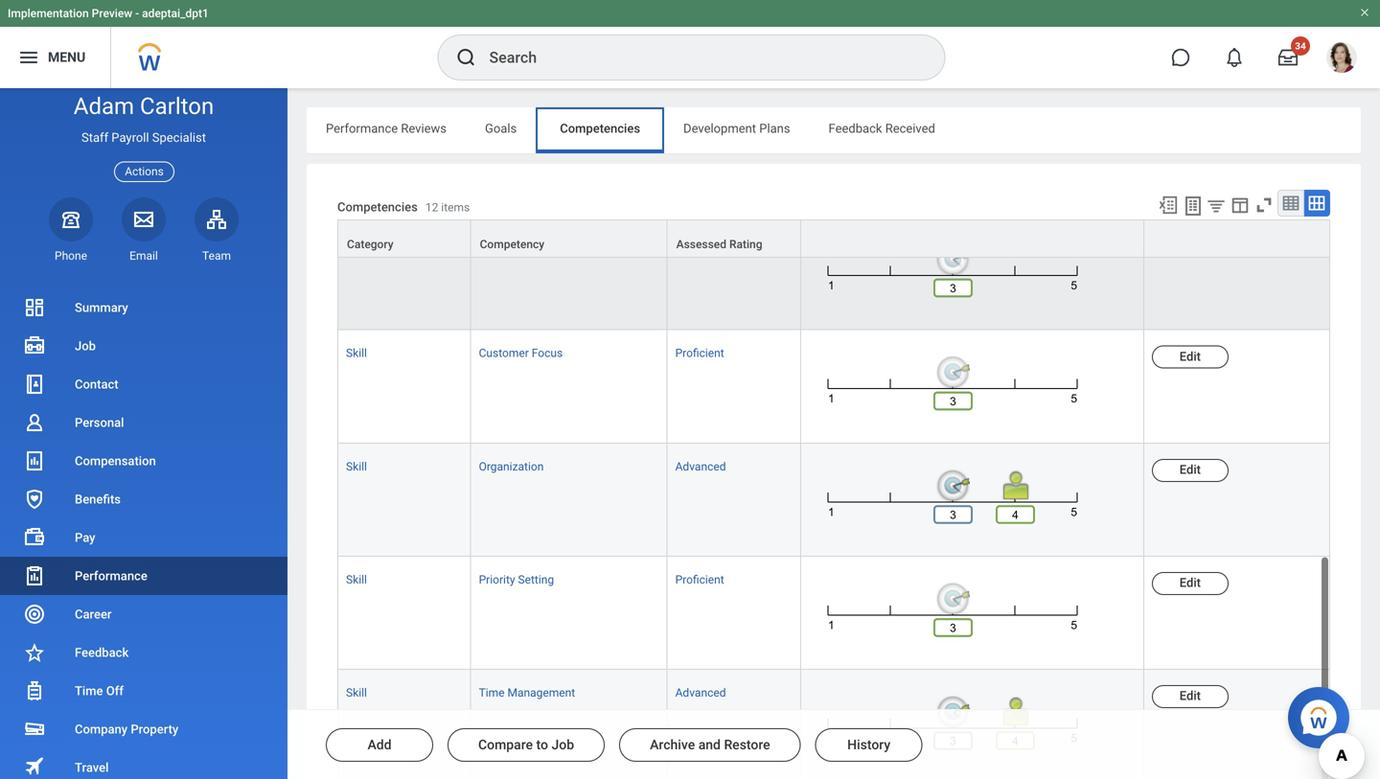 Task type: describe. For each thing, give the bounding box(es) containing it.
payroll
[[111, 131, 149, 145]]

performance for performance
[[75, 569, 147, 583]]

customer focus
[[479, 347, 563, 360]]

profile logan mcneil image
[[1327, 42, 1357, 77]]

staff
[[82, 131, 108, 145]]

reviews
[[401, 121, 447, 136]]

company property link
[[0, 710, 288, 749]]

job image
[[23, 335, 46, 358]]

implementation
[[8, 7, 89, 20]]

staff payroll specialist
[[82, 131, 206, 145]]

benefits image
[[23, 488, 46, 511]]

close environment banner image
[[1359, 7, 1371, 18]]

notifications large image
[[1225, 48, 1244, 67]]

Search Workday  search field
[[489, 36, 905, 79]]

compensation image
[[23, 450, 46, 473]]

archive
[[650, 737, 695, 753]]

adam
[[74, 92, 134, 120]]

export to excel image
[[1158, 195, 1179, 216]]

phone image
[[58, 208, 84, 231]]

2 skill from the top
[[346, 347, 367, 360]]

add
[[368, 737, 392, 753]]

travel link
[[0, 749, 288, 779]]

compare to job
[[478, 737, 574, 753]]

performance reviews
[[326, 121, 447, 136]]

organization link
[[479, 456, 544, 473]]

navigation pane region
[[0, 88, 288, 779]]

feedback for feedback received
[[829, 121, 882, 136]]

feedback link
[[0, 634, 288, 672]]

34
[[1295, 40, 1306, 52]]

team
[[202, 249, 231, 262]]

management
[[508, 686, 575, 700]]

phone button
[[49, 197, 93, 264]]

personal image
[[23, 411, 46, 434]]

organization
[[479, 460, 544, 473]]

communication link
[[479, 230, 560, 247]]

received
[[885, 121, 935, 136]]

phone
[[55, 249, 87, 262]]

benefits link
[[0, 480, 288, 519]]

and
[[698, 737, 721, 753]]

competency
[[480, 238, 545, 251]]

click to view/edit grid preferences image
[[1230, 195, 1251, 216]]

justify image
[[17, 46, 40, 69]]

travel image
[[23, 755, 46, 778]]

fullscreen image
[[1254, 195, 1275, 216]]

advanced link for time management
[[675, 682, 726, 700]]

summary link
[[0, 289, 288, 327]]

4 edit from the top
[[1180, 689, 1201, 703]]

time off image
[[23, 680, 46, 703]]

actions
[[125, 165, 164, 178]]

contact image
[[23, 373, 46, 396]]

proficient for priority setting
[[675, 573, 724, 586]]

competencies for competencies 12 items
[[337, 200, 418, 214]]

specialist
[[152, 131, 206, 145]]

skill link for time management
[[346, 682, 367, 700]]

pay
[[75, 531, 95, 545]]

assessed rating
[[676, 238, 762, 251]]

archive and restore
[[650, 737, 770, 753]]

email
[[130, 249, 158, 262]]

travel
[[75, 761, 109, 775]]

skill link for organization
[[346, 456, 367, 473]]

feedback image
[[23, 641, 46, 664]]

rating
[[729, 238, 762, 251]]

action bar region
[[288, 709, 1380, 779]]

preview
[[92, 7, 132, 20]]

summary
[[75, 300, 128, 315]]

priority setting link
[[479, 569, 554, 586]]

performance for performance reviews
[[326, 121, 398, 136]]

view team image
[[205, 208, 228, 231]]

compensation
[[75, 454, 156, 468]]

compare
[[478, 737, 533, 753]]

carlton
[[140, 92, 214, 120]]

proficient link for priority setting
[[675, 569, 724, 586]]

history
[[847, 737, 891, 753]]

skill for communication
[[346, 234, 367, 247]]

performance image
[[23, 565, 46, 588]]

pay link
[[0, 519, 288, 557]]

3 edit from the top
[[1180, 576, 1201, 590]]

company property
[[75, 722, 179, 737]]

3 edit button from the top
[[1152, 572, 1229, 595]]

company
[[75, 722, 128, 737]]

category
[[347, 238, 394, 251]]

compare to job button
[[448, 728, 605, 762]]

menu button
[[0, 27, 110, 88]]

priority setting
[[479, 573, 554, 586]]

proficient for customer focus
[[675, 347, 724, 360]]

4 edit row from the top
[[337, 670, 1330, 779]]

assessed rating button
[[668, 221, 801, 257]]

table image
[[1281, 194, 1301, 213]]

actions button
[[114, 162, 174, 182]]

benefits
[[75, 492, 121, 507]]

performance link
[[0, 557, 288, 595]]

personal link
[[0, 404, 288, 442]]

competency button
[[471, 221, 667, 257]]



Task type: locate. For each thing, give the bounding box(es) containing it.
1 edit from the top
[[1180, 349, 1201, 364]]

customer
[[479, 347, 529, 360]]

pay image
[[23, 526, 46, 549]]

goals
[[485, 121, 517, 136]]

feedback up time off
[[75, 646, 129, 660]]

1 vertical spatial advanced link
[[675, 682, 726, 700]]

advanced link
[[675, 456, 726, 473], [675, 682, 726, 700]]

0 vertical spatial proficient
[[675, 234, 724, 247]]

0 vertical spatial advanced
[[675, 460, 726, 473]]

12
[[425, 201, 438, 214]]

2 vertical spatial proficient
[[675, 573, 724, 586]]

time inside time off link
[[75, 684, 103, 698]]

restore
[[724, 737, 770, 753]]

time for time management
[[479, 686, 505, 700]]

career image
[[23, 603, 46, 626]]

off
[[106, 684, 124, 698]]

proficient inside row
[[675, 234, 724, 247]]

performance inside list
[[75, 569, 147, 583]]

0 horizontal spatial feedback
[[75, 646, 129, 660]]

3 proficient from the top
[[675, 573, 724, 586]]

1 row from the top
[[337, 217, 1330, 330]]

1 horizontal spatial time
[[479, 686, 505, 700]]

2 advanced link from the top
[[675, 682, 726, 700]]

2 row from the top
[[337, 220, 1330, 258]]

0 horizontal spatial performance
[[75, 569, 147, 583]]

communication
[[479, 234, 560, 247]]

compensation link
[[0, 442, 288, 480]]

add button
[[326, 728, 433, 762]]

personal
[[75, 416, 124, 430]]

development
[[683, 121, 756, 136]]

email adam carlton element
[[122, 248, 166, 264]]

1 proficient link from the top
[[675, 230, 724, 247]]

menu banner
[[0, 0, 1380, 88]]

assessed
[[676, 238, 727, 251]]

team link
[[195, 197, 239, 264]]

0 horizontal spatial time
[[75, 684, 103, 698]]

company property image
[[23, 718, 46, 741]]

proficient link for customer focus
[[675, 343, 724, 360]]

adam carlton
[[74, 92, 214, 120]]

archive and restore button
[[619, 728, 801, 762]]

0 vertical spatial performance
[[326, 121, 398, 136]]

performance up career
[[75, 569, 147, 583]]

competencies for competencies
[[560, 121, 640, 136]]

1 edit button from the top
[[1152, 346, 1229, 369]]

time management
[[479, 686, 575, 700]]

focus
[[532, 347, 563, 360]]

feedback left "received"
[[829, 121, 882, 136]]

time for time off
[[75, 684, 103, 698]]

expand table image
[[1307, 194, 1327, 213]]

skill for organization
[[346, 460, 367, 473]]

2 edit button from the top
[[1152, 459, 1229, 482]]

contact
[[75, 377, 118, 392]]

time off
[[75, 684, 124, 698]]

job right to
[[552, 737, 574, 753]]

5 skill from the top
[[346, 686, 367, 700]]

advanced for organization
[[675, 460, 726, 473]]

3 edit row from the top
[[337, 557, 1330, 670]]

0 vertical spatial job
[[75, 339, 96, 353]]

phone adam carlton element
[[49, 248, 93, 264]]

feedback for feedback
[[75, 646, 129, 660]]

contact link
[[0, 365, 288, 404]]

competencies inside tab list
[[560, 121, 640, 136]]

time inside time management link
[[479, 686, 505, 700]]

1 advanced link from the top
[[675, 456, 726, 473]]

row containing category
[[337, 220, 1330, 258]]

skill
[[346, 234, 367, 247], [346, 347, 367, 360], [346, 460, 367, 473], [346, 573, 367, 586], [346, 686, 367, 700]]

advanced for time management
[[675, 686, 726, 700]]

select to filter grid data image
[[1206, 196, 1227, 216]]

1 vertical spatial advanced
[[675, 686, 726, 700]]

0 vertical spatial feedback
[[829, 121, 882, 136]]

1 vertical spatial performance
[[75, 569, 147, 583]]

property
[[131, 722, 179, 737]]

time off link
[[0, 672, 288, 710]]

inbox large image
[[1279, 48, 1298, 67]]

list containing summary
[[0, 289, 288, 779]]

tab list containing performance reviews
[[307, 107, 1361, 153]]

skill link for communication
[[346, 230, 367, 247]]

performance left reviews
[[326, 121, 398, 136]]

34 button
[[1267, 36, 1310, 79]]

career
[[75, 607, 112, 622]]

menu
[[48, 49, 86, 65]]

toolbar
[[1149, 190, 1330, 220]]

5 skill link from the top
[[346, 682, 367, 700]]

feedback inside navigation pane region
[[75, 646, 129, 660]]

advanced
[[675, 460, 726, 473], [675, 686, 726, 700]]

feedback
[[829, 121, 882, 136], [75, 646, 129, 660]]

list
[[0, 289, 288, 779]]

1 horizontal spatial competencies
[[560, 121, 640, 136]]

2 proficient link from the top
[[675, 343, 724, 360]]

1 skill link from the top
[[346, 230, 367, 247]]

edit
[[1180, 349, 1201, 364], [1180, 462, 1201, 477], [1180, 576, 1201, 590], [1180, 689, 1201, 703]]

1 vertical spatial competencies
[[337, 200, 418, 214]]

edit button
[[1152, 346, 1229, 369], [1152, 459, 1229, 482], [1152, 572, 1229, 595], [1152, 685, 1229, 708]]

-
[[135, 7, 139, 20]]

summary image
[[23, 296, 46, 319]]

1 advanced from the top
[[675, 460, 726, 473]]

2 skill link from the top
[[346, 343, 367, 360]]

competencies 12 items
[[337, 200, 470, 214]]

mail image
[[132, 208, 155, 231]]

0 vertical spatial advanced link
[[675, 456, 726, 473]]

skill for time management
[[346, 686, 367, 700]]

0 horizontal spatial job
[[75, 339, 96, 353]]

time left "management" on the left
[[479, 686, 505, 700]]

1 vertical spatial feedback
[[75, 646, 129, 660]]

1 horizontal spatial feedback
[[829, 121, 882, 136]]

1 edit row from the top
[[337, 330, 1330, 444]]

items
[[441, 201, 470, 214]]

search image
[[455, 46, 478, 69]]

1 vertical spatial job
[[552, 737, 574, 753]]

plans
[[759, 121, 790, 136]]

history button
[[815, 728, 923, 762]]

row containing skill
[[337, 217, 1330, 330]]

2 advanced from the top
[[675, 686, 726, 700]]

0 horizontal spatial competencies
[[337, 200, 418, 214]]

1 proficient from the top
[[675, 234, 724, 247]]

1 horizontal spatial job
[[552, 737, 574, 753]]

skill inside row
[[346, 234, 367, 247]]

export to worksheets image
[[1182, 195, 1205, 218]]

2 edit from the top
[[1180, 462, 1201, 477]]

advanced link for organization
[[675, 456, 726, 473]]

job
[[75, 339, 96, 353], [552, 737, 574, 753]]

performance
[[326, 121, 398, 136], [75, 569, 147, 583]]

to
[[536, 737, 548, 753]]

cell
[[1144, 217, 1330, 330]]

2 edit row from the top
[[337, 444, 1330, 557]]

job inside button
[[552, 737, 574, 753]]

tab list
[[307, 107, 1361, 153]]

development plans
[[683, 121, 790, 136]]

adeptai_dpt1
[[142, 7, 209, 20]]

1 vertical spatial proficient
[[675, 347, 724, 360]]

career link
[[0, 595, 288, 634]]

job inside list
[[75, 339, 96, 353]]

team adam carlton element
[[195, 248, 239, 264]]

setting
[[518, 573, 554, 586]]

email button
[[122, 197, 166, 264]]

0 vertical spatial proficient link
[[675, 230, 724, 247]]

category button
[[338, 221, 470, 257]]

1 horizontal spatial performance
[[326, 121, 398, 136]]

feedback received
[[829, 121, 935, 136]]

row
[[337, 217, 1330, 330], [337, 220, 1330, 258]]

1 vertical spatial proficient link
[[675, 343, 724, 360]]

implementation preview -   adeptai_dpt1
[[8, 7, 209, 20]]

job link
[[0, 327, 288, 365]]

time left off
[[75, 684, 103, 698]]

performance inside tab list
[[326, 121, 398, 136]]

3 skill from the top
[[346, 460, 367, 473]]

1 skill from the top
[[346, 234, 367, 247]]

2 proficient from the top
[[675, 347, 724, 360]]

edit row
[[337, 330, 1330, 444], [337, 444, 1330, 557], [337, 557, 1330, 670], [337, 670, 1330, 779]]

competencies
[[560, 121, 640, 136], [337, 200, 418, 214]]

customer focus link
[[479, 343, 563, 360]]

4 edit button from the top
[[1152, 685, 1229, 708]]

4 skill from the top
[[346, 573, 367, 586]]

3 proficient link from the top
[[675, 569, 724, 586]]

3 skill link from the top
[[346, 456, 367, 473]]

2 vertical spatial proficient link
[[675, 569, 724, 586]]

4 skill link from the top
[[346, 569, 367, 586]]

job up contact
[[75, 339, 96, 353]]

time management link
[[479, 682, 575, 700]]

0 vertical spatial competencies
[[560, 121, 640, 136]]

priority
[[479, 573, 515, 586]]



Task type: vqa. For each thing, say whether or not it's contained in the screenshot.
Contact image
yes



